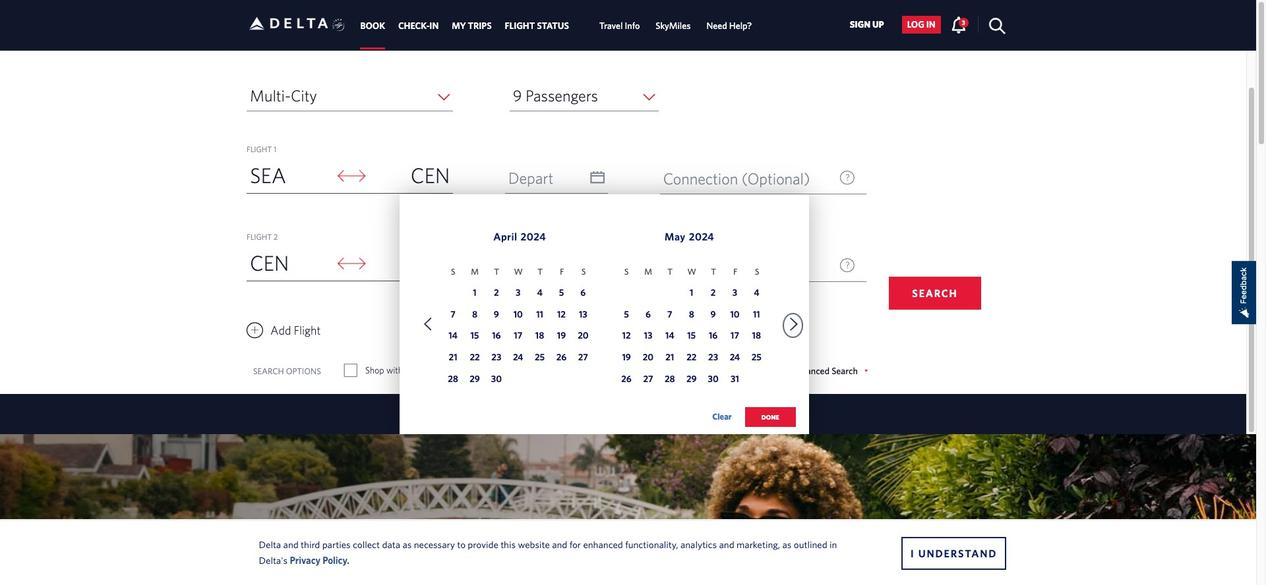 Task type: vqa. For each thing, say whether or not it's contained in the screenshot.


Task type: locate. For each thing, give the bounding box(es) containing it.
enhanced
[[584, 539, 623, 551]]

2 t from the left
[[538, 267, 543, 277]]

0 horizontal spatial as
[[403, 539, 412, 551]]

(optional)
[[742, 170, 811, 188], [742, 257, 811, 276]]

1
[[274, 144, 277, 154], [473, 287, 477, 298], [690, 287, 694, 298]]

w
[[514, 267, 523, 277], [688, 267, 697, 277]]

necessary
[[414, 539, 455, 551]]

1 horizontal spatial 9
[[513, 86, 522, 105]]

24
[[513, 353, 524, 363], [730, 353, 740, 363]]

0 horizontal spatial 7 link
[[445, 307, 462, 324]]

20 link
[[575, 329, 592, 346], [640, 351, 657, 368]]

1 horizontal spatial search
[[913, 288, 958, 300]]

t down may 2024
[[711, 267, 717, 277]]

0 horizontal spatial 2
[[274, 232, 278, 241]]

3 s from the left
[[625, 267, 629, 277]]

2 connection from the top
[[664, 257, 738, 276]]

1 17 from the left
[[514, 331, 523, 341]]

2024
[[521, 231, 546, 243], [689, 231, 715, 243]]

Multi-City field
[[247, 80, 453, 112]]

0 horizontal spatial 17 link
[[510, 329, 527, 346]]

10 link up 31
[[727, 307, 744, 324]]

9 passengers
[[513, 86, 598, 105]]

17 up refundable fares
[[514, 331, 523, 341]]

1 29 from the left
[[470, 374, 480, 385]]

24 link left fares
[[510, 351, 527, 368]]

29 link
[[466, 372, 484, 389], [683, 372, 701, 389]]

f for may 2024
[[734, 267, 738, 277]]

1 horizontal spatial 2 link
[[705, 285, 722, 303]]

27 for the leftmost 27 link
[[579, 353, 588, 363]]

2
[[274, 232, 278, 241], [494, 287, 499, 298], [711, 287, 716, 298]]

1 horizontal spatial 29
[[687, 374, 697, 385]]

28 link
[[445, 372, 462, 389], [662, 372, 679, 389]]

policy.
[[323, 555, 350, 566]]

1 m from the left
[[471, 267, 479, 277]]

0 horizontal spatial 28
[[448, 374, 459, 385]]

0 horizontal spatial cen
[[250, 251, 289, 275]]

2024 right april
[[521, 231, 546, 243]]

1 horizontal spatial 30
[[708, 374, 719, 385]]

29 link right ​
[[466, 372, 484, 389]]

24 link up 31
[[727, 351, 744, 368]]

and left 'third'
[[283, 539, 299, 551]]

2 7 link from the left
[[662, 307, 679, 324]]

miles
[[405, 366, 426, 376]]

5
[[559, 287, 564, 298], [624, 309, 629, 320]]

6 link
[[575, 285, 592, 303], [640, 307, 657, 324]]

28 link left refundable fares checkbox
[[445, 372, 462, 389]]

2 18 link from the left
[[748, 329, 766, 346]]

0 vertical spatial connection (optional)
[[664, 170, 811, 188]]

22 for 1st "22" link from right
[[687, 353, 697, 363]]

refundable
[[483, 366, 525, 376]]

connection (optional) for cen
[[664, 170, 811, 188]]

cen
[[411, 163, 450, 187], [250, 251, 289, 275]]

20
[[578, 331, 589, 341], [643, 353, 654, 363]]

0 horizontal spatial 15 link
[[466, 329, 484, 346]]

23 up refundable
[[492, 353, 502, 363]]

1 24 link from the left
[[510, 351, 527, 368]]

1 link for april
[[466, 285, 484, 303]]

4 link for april 2024
[[532, 285, 549, 303]]

1 horizontal spatial 3
[[733, 287, 738, 298]]

0 vertical spatial 26
[[557, 353, 567, 363]]

4 s from the left
[[755, 267, 760, 277]]

0 horizontal spatial 8 link
[[466, 307, 484, 324]]

1 horizontal spatial 23
[[709, 353, 719, 363]]

0 vertical spatial 27 link
[[575, 351, 592, 368]]

18
[[536, 331, 545, 341], [753, 331, 761, 341]]

28 left refundable fares checkbox
[[448, 374, 459, 385]]

1 horizontal spatial 6
[[646, 309, 651, 320]]

None text field
[[505, 251, 609, 282]]

25 link left advanced
[[748, 351, 766, 368]]

17 link up 31
[[727, 329, 744, 346]]

1 horizontal spatial 14
[[666, 331, 675, 341]]

0 vertical spatial connection
[[664, 170, 738, 188]]

2 down april
[[494, 287, 499, 298]]

19 for leftmost 19 link
[[557, 331, 566, 341]]

0 horizontal spatial and
[[283, 539, 299, 551]]

1 4 link from the left
[[532, 285, 549, 303]]

w down april 2024
[[514, 267, 523, 277]]

0 vertical spatial 5 link
[[553, 285, 570, 303]]

1 w from the left
[[514, 267, 523, 277]]

m
[[471, 267, 479, 277], [645, 267, 653, 277]]

3 t from the left
[[668, 267, 673, 277]]

1 2024 from the left
[[521, 231, 546, 243]]

0 horizontal spatial 25
[[535, 353, 545, 363]]

1 horizontal spatial 12 link
[[618, 329, 635, 346]]

flight down sea
[[247, 232, 272, 241]]

2 link down april
[[488, 285, 505, 303]]

0 vertical spatial flight
[[247, 144, 272, 154]]

0 horizontal spatial 27 link
[[575, 351, 592, 368]]

2 10 from the left
[[731, 309, 740, 320]]

1 for april 2024
[[473, 287, 477, 298]]

1 as from the left
[[403, 539, 412, 551]]

10 for second 10 'link' from the right
[[514, 309, 523, 320]]

1 t from the left
[[494, 267, 500, 277]]

2 17 from the left
[[731, 331, 740, 341]]

30 right refundable fares checkbox
[[491, 374, 502, 385]]

1 horizontal spatial 21
[[666, 353, 675, 363]]

check-in
[[399, 21, 439, 31]]

as right data
[[403, 539, 412, 551]]

1 horizontal spatial 27 link
[[640, 372, 657, 389]]

26 link
[[553, 351, 570, 368], [618, 372, 635, 389]]

30
[[491, 374, 502, 385], [708, 374, 719, 385]]

2 4 from the left
[[754, 287, 760, 298]]

6
[[581, 287, 586, 298], [646, 309, 651, 320]]

0 horizontal spatial m
[[471, 267, 479, 277]]

1 for may 2024
[[690, 287, 694, 298]]

0 horizontal spatial 3 link
[[510, 285, 527, 303]]

2 18 from the left
[[753, 331, 761, 341]]

28 left 31
[[665, 374, 675, 385]]

2 29 from the left
[[687, 374, 697, 385]]

1 horizontal spatial 28 link
[[662, 372, 679, 389]]

2 f from the left
[[734, 267, 738, 277]]

​
[[449, 365, 452, 376]]

connection up may 2024
[[664, 170, 738, 188]]

my trips link
[[452, 14, 492, 38]]

2 14 from the left
[[666, 331, 675, 341]]

1 horizontal spatial 17 link
[[727, 329, 744, 346]]

t
[[494, 267, 500, 277], [538, 267, 543, 277], [668, 267, 673, 277], [711, 267, 717, 277]]

2 link down may 2024
[[705, 285, 722, 303]]

8
[[472, 309, 478, 320], [689, 309, 695, 320]]

and left for
[[552, 539, 568, 551]]

2 1 link from the left
[[683, 285, 701, 303]]

30 link
[[488, 372, 505, 389], [705, 372, 722, 389]]

t down may
[[668, 267, 673, 277]]

6 for 6 link to the top
[[581, 287, 586, 298]]

2 connection (optional) link from the top
[[660, 251, 867, 282]]

19 link
[[553, 329, 570, 346], [618, 351, 635, 368]]

0 horizontal spatial w
[[514, 267, 523, 277]]

0 horizontal spatial 21
[[449, 353, 458, 363]]

Shop with Miles checkbox
[[345, 364, 357, 377]]

1 horizontal spatial 20
[[643, 353, 654, 363]]

search inside button
[[913, 288, 958, 300]]

and right analytics
[[720, 539, 735, 551]]

1 horizontal spatial 25
[[752, 353, 762, 363]]

2 m from the left
[[645, 267, 653, 277]]

1 vertical spatial cen
[[250, 251, 289, 275]]

with
[[387, 366, 403, 376]]

24 link
[[510, 351, 527, 368], [727, 351, 744, 368]]

2 15 from the left
[[688, 331, 696, 341]]

2 w from the left
[[688, 267, 697, 277]]

1 horizontal spatial 25 link
[[748, 351, 766, 368]]

2 30 from the left
[[708, 374, 719, 385]]

23 link up clear
[[705, 351, 722, 368]]

in right outlined
[[830, 539, 838, 551]]

2 (optional) from the top
[[742, 257, 811, 276]]

1 horizontal spatial 2024
[[689, 231, 715, 243]]

1 horizontal spatial 20 link
[[640, 351, 657, 368]]

17 up 31
[[731, 331, 740, 341]]

sea link
[[247, 159, 333, 193]]

1 22 link from the left
[[466, 351, 484, 368]]

1 horizontal spatial 22
[[687, 353, 697, 363]]

1 horizontal spatial 9 link
[[705, 307, 722, 324]]

0 horizontal spatial 4 link
[[532, 285, 549, 303]]

9 inside "field"
[[513, 86, 522, 105]]

23 up clear
[[709, 353, 719, 363]]

0 horizontal spatial 23 link
[[488, 351, 505, 368]]

may 2024
[[665, 231, 715, 243]]

2 down sea
[[274, 232, 278, 241]]

1 14 link from the left
[[445, 329, 462, 346]]

1 horizontal spatial 4 link
[[748, 285, 766, 303]]

1 horizontal spatial 13
[[644, 331, 653, 341]]

connection (optional) for to
[[664, 257, 811, 276]]

2 horizontal spatial and
[[720, 539, 735, 551]]

1 16 from the left
[[492, 331, 501, 341]]

1 10 from the left
[[514, 309, 523, 320]]

flight inside button
[[294, 324, 321, 338]]

1 (optional) from the top
[[742, 170, 811, 188]]

f for april 2024
[[560, 267, 564, 277]]

25 up done
[[752, 353, 762, 363]]

1 vertical spatial 19 link
[[618, 351, 635, 368]]

2 15 link from the left
[[683, 329, 701, 346]]

i understand
[[911, 548, 998, 560]]

10 link up refundable fares
[[510, 307, 527, 324]]

2 horizontal spatial 3 link
[[951, 16, 969, 33]]

1 horizontal spatial 5 link
[[618, 307, 635, 324]]

1 horizontal spatial 4
[[754, 287, 760, 298]]

1 horizontal spatial 11
[[753, 309, 761, 320]]

0 horizontal spatial 4
[[537, 287, 543, 298]]

1 connection from the top
[[664, 170, 738, 188]]

outlined
[[794, 539, 828, 551]]

31 link
[[727, 372, 744, 389]]

2024 for april 2024
[[521, 231, 546, 243]]

3 link
[[951, 16, 969, 33], [510, 285, 527, 303], [727, 285, 744, 303]]

1 horizontal spatial m
[[645, 267, 653, 277]]

tab list
[[354, 0, 760, 50]]

1 vertical spatial search
[[253, 367, 284, 376]]

4 t from the left
[[711, 267, 717, 277]]

0 horizontal spatial 23
[[492, 353, 502, 363]]

8 link
[[466, 307, 484, 324], [683, 307, 701, 324]]

30 link left 31 link
[[705, 372, 722, 389]]

travel info
[[600, 21, 640, 31]]

w down may 2024
[[688, 267, 697, 277]]

27
[[579, 353, 588, 363], [644, 374, 653, 385]]

2 21 from the left
[[666, 353, 675, 363]]

2 for april
[[494, 287, 499, 298]]

23
[[492, 353, 502, 363], [709, 353, 719, 363]]

8 for 2nd 8 link from left
[[689, 309, 695, 320]]

1 horizontal spatial 24 link
[[727, 351, 744, 368]]

17 link up refundable fares
[[510, 329, 527, 346]]

1 2 link from the left
[[488, 285, 505, 303]]

1 horizontal spatial 8 link
[[683, 307, 701, 324]]

search for search options
[[253, 367, 284, 376]]

1 horizontal spatial 24
[[730, 353, 740, 363]]

15 link
[[466, 329, 484, 346], [683, 329, 701, 346]]

28 link left 31 link
[[662, 372, 679, 389]]

14
[[449, 331, 458, 341], [666, 331, 675, 341]]

0 horizontal spatial 19
[[557, 331, 566, 341]]

29 right ​
[[470, 374, 480, 385]]

1 15 from the left
[[471, 331, 479, 341]]

24 up refundable fares
[[513, 353, 524, 363]]

2 horizontal spatial 2
[[711, 287, 716, 298]]

1 horizontal spatial 10
[[731, 309, 740, 320]]

0 horizontal spatial 16
[[492, 331, 501, 341]]

2 24 from the left
[[730, 353, 740, 363]]

1 24 from the left
[[513, 353, 524, 363]]

1 7 link from the left
[[445, 307, 462, 324]]

26
[[557, 353, 567, 363], [622, 374, 632, 385]]

2 2024 from the left
[[689, 231, 715, 243]]

privacy policy.
[[290, 555, 350, 566]]

10 up refundable fares
[[514, 309, 523, 320]]

delta and third parties collect data as necessary to provide this website and for enhanced functionality, analytics and marketing, as outlined in delta's
[[259, 539, 838, 566]]

0 vertical spatial 5
[[559, 287, 564, 298]]

10 for second 10 'link' from the left
[[731, 309, 740, 320]]

1 f from the left
[[560, 267, 564, 277]]

0 horizontal spatial 2024
[[521, 231, 546, 243]]

9 link
[[488, 307, 505, 324], [705, 307, 722, 324]]

connection
[[664, 170, 738, 188], [664, 257, 738, 276]]

1 link for may
[[683, 285, 701, 303]]

None text field
[[505, 163, 609, 194]]

2 connection (optional) from the top
[[664, 257, 811, 276]]

1 28 link from the left
[[445, 372, 462, 389]]

1 link
[[466, 285, 484, 303], [683, 285, 701, 303]]

as left outlined
[[783, 539, 792, 551]]

search for search
[[913, 288, 958, 300]]

4 link for may 2024
[[748, 285, 766, 303]]

1 horizontal spatial 26
[[622, 374, 632, 385]]

1 horizontal spatial 27
[[644, 374, 653, 385]]

10 up 31
[[731, 309, 740, 320]]

1 vertical spatial (optional)
[[742, 257, 811, 276]]

1 18 link from the left
[[532, 329, 549, 346]]

0 horizontal spatial 30
[[491, 374, 502, 385]]

1 8 from the left
[[472, 309, 478, 320]]

17
[[514, 331, 523, 341], [731, 331, 740, 341]]

2 2 link from the left
[[705, 285, 722, 303]]

22
[[470, 353, 480, 363], [687, 353, 697, 363]]

1 horizontal spatial 10 link
[[727, 307, 744, 324]]

done
[[762, 414, 780, 422]]

1 vertical spatial 6
[[646, 309, 651, 320]]

1 horizontal spatial and
[[552, 539, 568, 551]]

1 horizontal spatial 7
[[668, 309, 673, 320]]

1 vertical spatial 20
[[643, 353, 654, 363]]

14 for 1st 14 link from right
[[666, 331, 675, 341]]

4 for may 2024
[[754, 287, 760, 298]]

april
[[494, 231, 518, 243]]

1 horizontal spatial 16
[[709, 331, 718, 341]]

flight right add
[[294, 324, 321, 338]]

0 vertical spatial 26 link
[[553, 351, 570, 368]]

1 horizontal spatial 7 link
[[662, 307, 679, 324]]

1 14 from the left
[[449, 331, 458, 341]]

0 horizontal spatial 11 link
[[532, 307, 549, 324]]

check-
[[399, 21, 430, 31]]

30 link right refundable fares checkbox
[[488, 372, 505, 389]]

19
[[557, 331, 566, 341], [622, 353, 631, 363]]

none text field inside book tab panel
[[505, 163, 609, 194]]

9 Passengers field
[[510, 80, 659, 112]]

connection (optional)
[[664, 170, 811, 188], [664, 257, 811, 276]]

8 for first 8 link from left
[[472, 309, 478, 320]]

0 horizontal spatial 9 link
[[488, 307, 505, 324]]

2 8 from the left
[[689, 309, 695, 320]]

24 up 31
[[730, 353, 740, 363]]

cen link
[[367, 159, 453, 193], [247, 247, 333, 281]]

1 horizontal spatial as
[[783, 539, 792, 551]]

1 4 from the left
[[537, 287, 543, 298]]

1 horizontal spatial in
[[927, 19, 936, 30]]

1 connection (optional) link from the top
[[660, 164, 867, 195]]

1 connection (optional) from the top
[[664, 170, 811, 188]]

4 for april 2024
[[537, 287, 543, 298]]

25 up fares
[[535, 353, 545, 363]]

10 link
[[510, 307, 527, 324], [727, 307, 744, 324]]

0 horizontal spatial 27
[[579, 353, 588, 363]]

5 link
[[553, 285, 570, 303], [618, 307, 635, 324]]

1 22 from the left
[[470, 353, 480, 363]]

collect
[[353, 539, 380, 551]]

15
[[471, 331, 479, 341], [688, 331, 696, 341]]

connection down may 2024
[[664, 257, 738, 276]]

t down april
[[494, 267, 500, 277]]

t down april 2024
[[538, 267, 543, 277]]

1 vertical spatial 27
[[644, 374, 653, 385]]

2 horizontal spatial 1
[[690, 287, 694, 298]]

2024 right may
[[689, 231, 715, 243]]

31
[[731, 374, 740, 385]]

10
[[514, 309, 523, 320], [731, 309, 740, 320]]

30 left 31
[[708, 374, 719, 385]]

1 28 from the left
[[448, 374, 459, 385]]

1 vertical spatial 6 link
[[640, 307, 657, 324]]

may
[[665, 231, 686, 243]]

23 link right refundable fares checkbox
[[488, 351, 505, 368]]

multi-city
[[250, 86, 317, 105]]

i
[[911, 548, 915, 560]]

27 for the bottommost 27 link
[[644, 374, 653, 385]]

depart
[[508, 169, 554, 187]]

25 link right refundable
[[532, 351, 549, 368]]

29 left 31
[[687, 374, 697, 385]]

2 4 link from the left
[[748, 285, 766, 303]]

0 horizontal spatial 22 link
[[466, 351, 484, 368]]

2 22 from the left
[[687, 353, 697, 363]]

21
[[449, 353, 458, 363], [666, 353, 675, 363]]

flight status link
[[505, 14, 569, 38]]

29 link left 31 link
[[683, 372, 701, 389]]

in inside delta and third parties collect data as necessary to provide this website and for enhanced functionality, analytics and marketing, as outlined in delta's
[[830, 539, 838, 551]]

0 vertical spatial 19
[[557, 331, 566, 341]]

april 2024
[[494, 231, 546, 243]]

(optional) for to
[[742, 257, 811, 276]]

2 horizontal spatial 3
[[962, 18, 966, 26]]

2 down may 2024
[[711, 287, 716, 298]]

1 horizontal spatial w
[[688, 267, 697, 277]]

in right log
[[927, 19, 936, 30]]

connection for cen
[[664, 170, 738, 188]]

3 and from the left
[[720, 539, 735, 551]]

3 for may 2024
[[733, 287, 738, 298]]

shop
[[365, 366, 384, 376]]

0 horizontal spatial 2 link
[[488, 285, 505, 303]]

0 horizontal spatial 1 link
[[466, 285, 484, 303]]

0 horizontal spatial 10 link
[[510, 307, 527, 324]]

0 horizontal spatial 25 link
[[532, 351, 549, 368]]

0 horizontal spatial 6
[[581, 287, 586, 298]]

1 21 link from the left
[[445, 351, 462, 368]]

1 1 link from the left
[[466, 285, 484, 303]]

tab list containing book
[[354, 0, 760, 50]]

1 9 link from the left
[[488, 307, 505, 324]]

24 for second the 24 link from right
[[513, 353, 524, 363]]

connection (optional) link
[[660, 164, 867, 195], [660, 251, 867, 282]]

29
[[470, 374, 480, 385], [687, 374, 697, 385]]

2 10 link from the left
[[727, 307, 744, 324]]

flight up sea
[[247, 144, 272, 154]]



Task type: describe. For each thing, give the bounding box(es) containing it.
city
[[291, 86, 317, 105]]

1 7 from the left
[[451, 309, 456, 320]]

2 30 link from the left
[[705, 372, 722, 389]]

1 horizontal spatial cen link
[[367, 159, 453, 193]]

this
[[501, 539, 516, 551]]

12 for the topmost the 12 link
[[558, 309, 566, 320]]

sign
[[850, 19, 871, 30]]

2 9 link from the left
[[705, 307, 722, 324]]

connection (optional) link for to
[[660, 251, 867, 282]]

2 for may
[[711, 287, 716, 298]]

2024 for may 2024
[[689, 231, 715, 243]]

skymiles link
[[656, 14, 691, 38]]

skyteam image
[[332, 5, 345, 46]]

2 link for may 2024
[[705, 285, 722, 303]]

17 for first 17 "link" from left
[[514, 331, 523, 341]]

log in button
[[902, 16, 941, 34]]

2 11 from the left
[[753, 309, 761, 320]]

advanced
[[791, 366, 830, 377]]

22 for first "22" link from left
[[470, 353, 480, 363]]

1 25 link from the left
[[532, 351, 549, 368]]

passengers
[[526, 86, 598, 105]]

(optional) for cen
[[742, 170, 811, 188]]

depart button
[[505, 163, 609, 193]]

2 22 link from the left
[[683, 351, 701, 368]]

check-in link
[[399, 14, 439, 38]]

w for april
[[514, 267, 523, 277]]

1 horizontal spatial 6 link
[[640, 307, 657, 324]]

1 11 link from the left
[[532, 307, 549, 324]]

2 23 from the left
[[709, 353, 719, 363]]

data
[[382, 539, 401, 551]]

26 for 26 link to the bottom
[[622, 374, 632, 385]]

need help? link
[[707, 14, 752, 38]]

in inside 'button'
[[927, 19, 936, 30]]

travel
[[600, 21, 623, 31]]

up
[[873, 19, 885, 30]]

2 11 link from the left
[[748, 307, 766, 324]]

1 vertical spatial 20 link
[[640, 351, 657, 368]]

1 17 link from the left
[[510, 329, 527, 346]]

2 28 link from the left
[[662, 372, 679, 389]]

1 29 link from the left
[[466, 372, 484, 389]]

none text field inside book tab panel
[[505, 251, 609, 282]]

w for may
[[688, 267, 697, 277]]

1 s from the left
[[451, 267, 456, 277]]

2 24 link from the left
[[727, 351, 744, 368]]

0 vertical spatial 20
[[578, 331, 589, 341]]

9 for 9 passengers
[[513, 86, 522, 105]]

add flight button
[[247, 321, 321, 341]]

shop with miles
[[365, 366, 426, 376]]

1 8 link from the left
[[466, 307, 484, 324]]

privacy
[[290, 555, 321, 566]]

1 16 link from the left
[[488, 329, 505, 346]]

clear
[[713, 412, 732, 422]]

connection for to
[[664, 257, 738, 276]]

functionality,
[[626, 539, 679, 551]]

connection (optional) link for cen
[[660, 164, 867, 195]]

search options
[[253, 367, 321, 376]]

3 link for april 2024
[[510, 285, 527, 303]]

1 vertical spatial 12 link
[[618, 329, 635, 346]]

Refundable Fares checkbox
[[462, 364, 474, 377]]

need
[[707, 21, 728, 31]]

2 17 link from the left
[[727, 329, 744, 346]]

flight 1
[[247, 144, 277, 154]]

1 23 from the left
[[492, 353, 502, 363]]

2 25 link from the left
[[748, 351, 766, 368]]

0 horizontal spatial 26 link
[[553, 351, 570, 368]]

provide
[[468, 539, 499, 551]]

1 25 from the left
[[535, 353, 545, 363]]

sign up link
[[845, 16, 890, 34]]

0 horizontal spatial 13 link
[[575, 307, 592, 324]]

travel info link
[[600, 14, 640, 38]]

2 28 from the left
[[665, 374, 675, 385]]

flight for sea
[[247, 144, 272, 154]]

1 vertical spatial 13
[[644, 331, 653, 341]]

calendar expanded, use arrow keys to select date application
[[400, 195, 809, 441]]

advanced search
[[791, 366, 858, 377]]

clear button
[[713, 408, 732, 428]]

0 vertical spatial 6 link
[[575, 285, 592, 303]]

in
[[430, 21, 439, 31]]

marketing,
[[737, 539, 781, 551]]

log
[[908, 19, 925, 30]]

2 25 from the left
[[752, 353, 762, 363]]

0 horizontal spatial 1
[[274, 144, 277, 154]]

to link
[[367, 247, 453, 281]]

0 vertical spatial 12 link
[[553, 307, 570, 324]]

2 8 link from the left
[[683, 307, 701, 324]]

2 21 link from the left
[[662, 351, 679, 368]]

1 and from the left
[[283, 539, 299, 551]]

9 for 2nd "9" link from the right
[[494, 309, 499, 320]]

delta
[[259, 539, 281, 551]]

flight for cen
[[247, 232, 272, 241]]

5 for rightmost 5 link
[[624, 309, 629, 320]]

0 vertical spatial cen
[[411, 163, 450, 187]]

2 16 from the left
[[709, 331, 718, 341]]

multi-
[[250, 86, 291, 105]]

1 10 link from the left
[[510, 307, 527, 324]]

book
[[361, 21, 385, 31]]

17 for first 17 "link" from the right
[[731, 331, 740, 341]]

for
[[570, 539, 581, 551]]

flight 2
[[247, 232, 278, 241]]

2 and from the left
[[552, 539, 568, 551]]

third
[[301, 539, 320, 551]]

analytics
[[681, 539, 717, 551]]

advanced search link
[[791, 366, 868, 377]]

info
[[625, 21, 640, 31]]

parties
[[322, 539, 351, 551]]

fares
[[527, 366, 547, 376]]

understand
[[919, 548, 998, 560]]

2 s from the left
[[582, 267, 586, 277]]

1 15 link from the left
[[466, 329, 484, 346]]

0 vertical spatial 13
[[579, 309, 588, 320]]

3 for april 2024
[[516, 287, 521, 298]]

1 vertical spatial 26 link
[[618, 372, 635, 389]]

1 horizontal spatial 19 link
[[618, 351, 635, 368]]

2 7 from the left
[[668, 309, 673, 320]]

log in
[[908, 19, 936, 30]]

book link
[[361, 14, 385, 38]]

2 16 link from the left
[[705, 329, 722, 346]]

1 vertical spatial 27 link
[[640, 372, 657, 389]]

book tab panel
[[0, 46, 1247, 441]]

1 23 link from the left
[[488, 351, 505, 368]]

1 vertical spatial 13 link
[[640, 329, 657, 346]]

m for april
[[471, 267, 479, 277]]

search
[[832, 366, 858, 377]]

12 for the 12 link to the bottom
[[623, 331, 631, 341]]

delta's
[[259, 555, 288, 566]]

sea
[[250, 163, 286, 187]]

2 23 link from the left
[[705, 351, 722, 368]]

1 vertical spatial cen link
[[247, 247, 333, 281]]

help?
[[730, 21, 752, 31]]

1 30 from the left
[[491, 374, 502, 385]]

website
[[518, 539, 550, 551]]

need help?
[[707, 21, 752, 31]]

1 11 from the left
[[537, 309, 544, 320]]

24 for second the 24 link from the left
[[730, 353, 740, 363]]

1 18 from the left
[[536, 331, 545, 341]]

to
[[429, 251, 450, 275]]

3 link for may 2024
[[727, 285, 744, 303]]

sign up
[[850, 19, 885, 30]]

m for may
[[645, 267, 653, 277]]

delta air lines image
[[249, 3, 328, 44]]

search button
[[889, 277, 982, 310]]

19 for 19 link to the right
[[622, 353, 631, 363]]

2 link for april 2024
[[488, 285, 505, 303]]

to
[[457, 539, 466, 551]]

options
[[286, 367, 321, 376]]

2 14 link from the left
[[662, 329, 679, 346]]

status
[[537, 21, 569, 31]]

26 for the left 26 link
[[557, 353, 567, 363]]

6 for the rightmost 6 link
[[646, 309, 651, 320]]

0 horizontal spatial 19 link
[[553, 329, 570, 346]]

add flight
[[271, 324, 321, 338]]

trips
[[468, 21, 492, 31]]

flight status
[[505, 21, 569, 31]]

2 29 link from the left
[[683, 372, 701, 389]]

my
[[452, 21, 466, 31]]

2 as from the left
[[783, 539, 792, 551]]

1 21 from the left
[[449, 353, 458, 363]]

done button
[[745, 408, 796, 428]]

my trips
[[452, 21, 492, 31]]

skymiles
[[656, 21, 691, 31]]

flight
[[505, 21, 535, 31]]

add
[[271, 324, 291, 338]]

privacy policy. link
[[290, 555, 350, 566]]

9 for 1st "9" link from the right
[[711, 309, 716, 320]]

i understand button
[[902, 537, 1007, 570]]

5 for the top 5 link
[[559, 287, 564, 298]]

refundable fares
[[483, 366, 547, 376]]

14 for 2nd 14 link from right
[[449, 331, 458, 341]]

0 vertical spatial 20 link
[[575, 329, 592, 346]]

1 30 link from the left
[[488, 372, 505, 389]]



